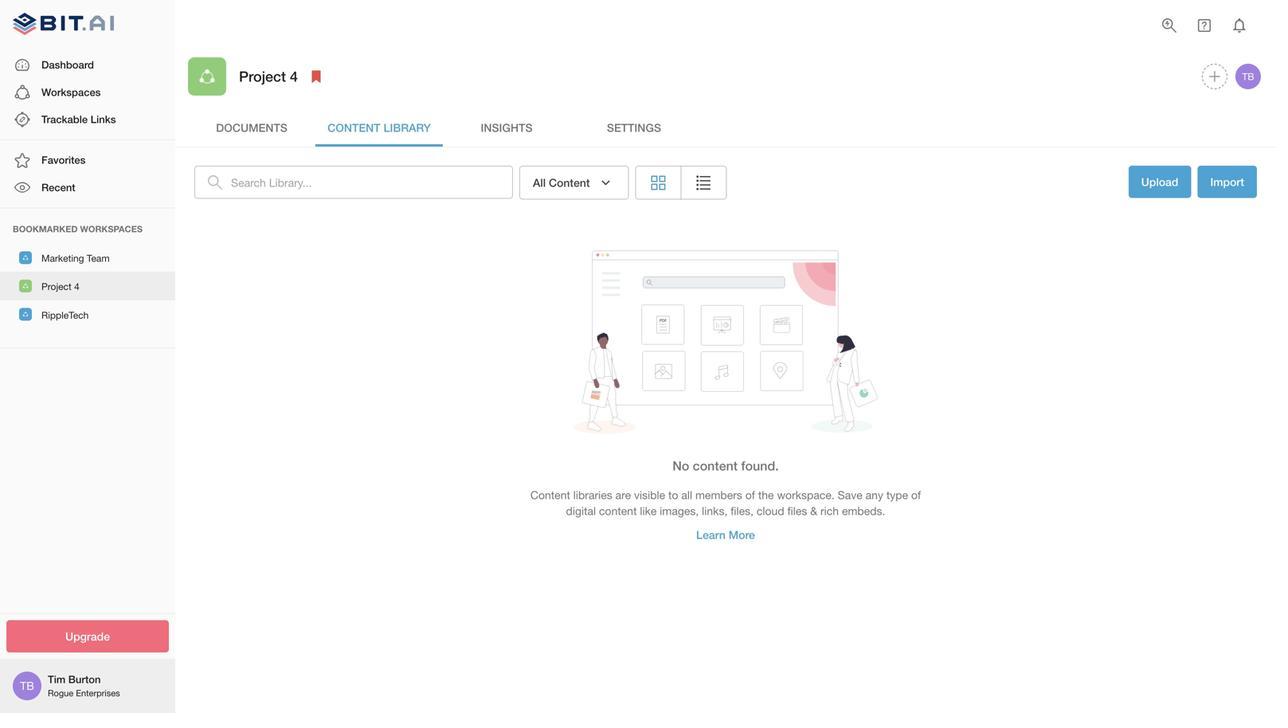 Task type: locate. For each thing, give the bounding box(es) containing it.
upgrade button
[[6, 620, 169, 653]]

4 left remove bookmark image
[[290, 68, 298, 85]]

trackable links
[[41, 113, 116, 125]]

content inside content libraries are visible to all members of the workspace. save any type of digital content like images, links, files, cloud files & rich embeds.
[[531, 489, 570, 502]]

all content button
[[519, 166, 629, 200]]

2 of from the left
[[911, 489, 921, 502]]

1 vertical spatial project
[[41, 281, 72, 292]]

0 horizontal spatial project
[[41, 281, 72, 292]]

1 vertical spatial project 4
[[41, 281, 80, 292]]

learn more
[[696, 528, 755, 541]]

1 horizontal spatial tb
[[1243, 71, 1255, 82]]

content right all on the left of the page
[[549, 176, 590, 189]]

favorites button
[[0, 147, 175, 174]]

tb
[[1243, 71, 1255, 82], [20, 679, 34, 692]]

rippletech button
[[0, 300, 175, 329]]

content inside content libraries are visible to all members of the workspace. save any type of digital content like images, links, files, cloud files & rich embeds.
[[599, 504, 637, 517]]

content
[[328, 121, 381, 134], [549, 176, 590, 189], [531, 489, 570, 502]]

tb button
[[1233, 61, 1264, 92]]

any
[[866, 489, 884, 502]]

4
[[290, 68, 298, 85], [74, 281, 80, 292]]

workspaces button
[[0, 79, 175, 106]]

project 4 down the "marketing"
[[41, 281, 80, 292]]

tab list
[[188, 108, 1264, 147]]

1 vertical spatial tb
[[20, 679, 34, 692]]

content for libraries
[[531, 489, 570, 502]]

content inside "tab list"
[[328, 121, 381, 134]]

burton
[[68, 673, 101, 686]]

1 horizontal spatial project 4
[[239, 68, 298, 85]]

found.
[[741, 458, 779, 473]]

content up digital
[[531, 489, 570, 502]]

1 vertical spatial content
[[549, 176, 590, 189]]

0 vertical spatial tb
[[1243, 71, 1255, 82]]

settings
[[607, 121, 661, 134]]

upgrade
[[65, 630, 110, 643]]

of right type on the right
[[911, 489, 921, 502]]

0 vertical spatial 4
[[290, 68, 298, 85]]

1 vertical spatial content
[[599, 504, 637, 517]]

0 horizontal spatial of
[[746, 489, 755, 502]]

0 horizontal spatial project 4
[[41, 281, 80, 292]]

4 down marketing team
[[74, 281, 80, 292]]

enterprises
[[76, 688, 120, 698]]

project 4 left remove bookmark image
[[239, 68, 298, 85]]

recent
[[41, 181, 75, 194]]

tim burton rogue enterprises
[[48, 673, 120, 698]]

type
[[887, 489, 908, 502]]

workspaces
[[80, 224, 143, 234]]

content down are
[[599, 504, 637, 517]]

2 vertical spatial content
[[531, 489, 570, 502]]

libraries
[[573, 489, 613, 502]]

0 vertical spatial project
[[239, 68, 286, 85]]

content left library
[[328, 121, 381, 134]]

of left the
[[746, 489, 755, 502]]

of
[[746, 489, 755, 502], [911, 489, 921, 502]]

links
[[91, 113, 116, 125]]

0 horizontal spatial content
[[599, 504, 637, 517]]

group
[[635, 166, 727, 200]]

tb inside button
[[1243, 71, 1255, 82]]

visible
[[634, 489, 665, 502]]

are
[[616, 489, 631, 502]]

project
[[239, 68, 286, 85], [41, 281, 72, 292]]

0 horizontal spatial tb
[[20, 679, 34, 692]]

1 horizontal spatial 4
[[290, 68, 298, 85]]

0 vertical spatial content
[[328, 121, 381, 134]]

team
[[87, 253, 110, 264]]

links,
[[702, 504, 728, 517]]

content
[[693, 458, 738, 473], [599, 504, 637, 517]]

favorites
[[41, 154, 86, 166]]

1 vertical spatial 4
[[74, 281, 80, 292]]

project 4 button
[[0, 272, 175, 300]]

insights
[[481, 121, 533, 134]]

1 of from the left
[[746, 489, 755, 502]]

project down the "marketing"
[[41, 281, 72, 292]]

import
[[1211, 175, 1245, 188]]

0 vertical spatial project 4
[[239, 68, 298, 85]]

embeds.
[[842, 504, 886, 517]]

4 inside project 4 button
[[74, 281, 80, 292]]

marketing
[[41, 253, 84, 264]]

marketing team
[[41, 253, 110, 264]]

content up members
[[693, 458, 738, 473]]

settings link
[[570, 108, 698, 147]]

documents link
[[188, 108, 316, 147]]

all
[[682, 489, 692, 502]]

0 horizontal spatial 4
[[74, 281, 80, 292]]

0 vertical spatial content
[[693, 458, 738, 473]]

trackable links button
[[0, 106, 175, 133]]

1 horizontal spatial project
[[239, 68, 286, 85]]

content inside button
[[549, 176, 590, 189]]

project 4
[[239, 68, 298, 85], [41, 281, 80, 292]]

upload button
[[1129, 166, 1192, 200], [1129, 166, 1192, 198]]

dashboard
[[41, 59, 94, 71]]

rippletech
[[41, 309, 89, 321]]

project up documents
[[239, 68, 286, 85]]

bookmarked
[[13, 224, 78, 234]]

save
[[838, 489, 863, 502]]

1 horizontal spatial of
[[911, 489, 921, 502]]



Task type: vqa. For each thing, say whether or not it's contained in the screenshot.
Comments "icon" in the top right of the page
no



Task type: describe. For each thing, give the bounding box(es) containing it.
bookmarked workspaces
[[13, 224, 143, 234]]

trackable
[[41, 113, 88, 125]]

library
[[384, 121, 431, 134]]

1 horizontal spatial content
[[693, 458, 738, 473]]

dashboard button
[[0, 51, 175, 79]]

rogue
[[48, 688, 73, 698]]

workspace.
[[777, 489, 835, 502]]

upload
[[1142, 175, 1179, 188]]

more
[[729, 528, 755, 541]]

like
[[640, 504, 657, 517]]

import button
[[1198, 166, 1257, 198]]

content library link
[[316, 108, 443, 147]]

learn more link
[[684, 519, 768, 551]]

project inside button
[[41, 281, 72, 292]]

content library
[[328, 121, 431, 134]]

content for library
[[328, 121, 381, 134]]

files,
[[731, 504, 754, 517]]

cloud
[[757, 504, 785, 517]]

no content found.
[[673, 458, 779, 473]]

content libraries are visible to all members of the workspace. save any type of digital content like images, links, files, cloud files & rich embeds.
[[531, 489, 921, 517]]

files
[[788, 504, 807, 517]]

learn
[[696, 528, 726, 541]]

project 4 inside button
[[41, 281, 80, 292]]

tab list containing documents
[[188, 108, 1264, 147]]

recent button
[[0, 174, 175, 201]]

workspaces
[[41, 86, 101, 98]]

&
[[811, 504, 818, 517]]

to
[[669, 489, 678, 502]]

no
[[673, 458, 689, 473]]

remove bookmark image
[[307, 67, 326, 86]]

insights link
[[443, 108, 570, 147]]

all
[[533, 176, 546, 189]]

members
[[696, 489, 743, 502]]

images,
[[660, 504, 699, 517]]

the
[[758, 489, 774, 502]]

documents
[[216, 121, 288, 134]]

digital
[[566, 504, 596, 517]]

tim
[[48, 673, 65, 686]]

rich
[[821, 504, 839, 517]]

Search Library... search field
[[231, 166, 513, 199]]

marketing team button
[[0, 243, 175, 272]]

all content
[[533, 176, 590, 189]]



